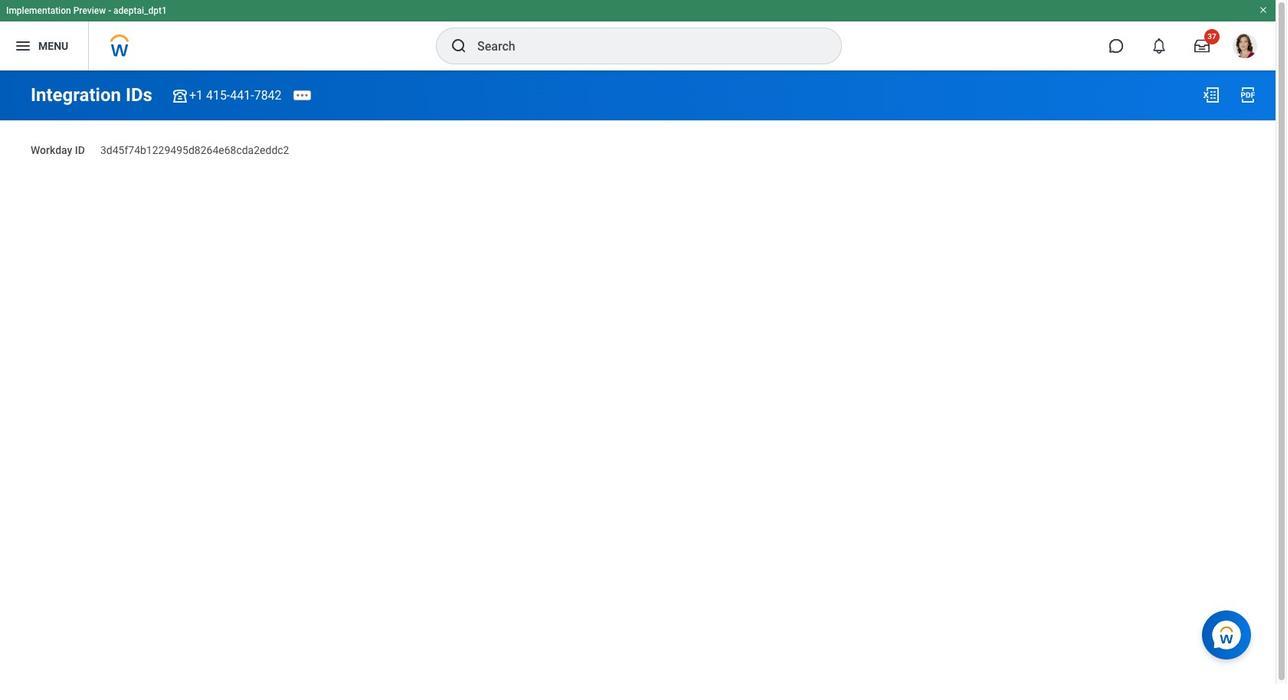 Task type: describe. For each thing, give the bounding box(es) containing it.
menu banner
[[0, 0, 1276, 70]]

menu button
[[0, 21, 88, 70]]

inbox large image
[[1194, 38, 1210, 54]]

Search Workday  search field
[[477, 29, 810, 63]]

37
[[1208, 32, 1216, 41]]

adeptai_dpt1
[[113, 5, 167, 16]]

ids
[[126, 84, 152, 106]]

+1 415-441-7842 link
[[189, 88, 282, 102]]

menu
[[38, 40, 68, 52]]

search image
[[450, 37, 468, 55]]

7842
[[254, 88, 282, 102]]

441-
[[230, 88, 254, 102]]

3d45f74b1229495d8264e68cda2eddc2
[[100, 144, 289, 156]]

phone image
[[171, 86, 189, 105]]

-
[[108, 5, 111, 16]]

view printable version (pdf) image
[[1239, 86, 1257, 104]]

id
[[75, 144, 85, 156]]



Task type: vqa. For each thing, say whether or not it's contained in the screenshot.
chevron left small image
no



Task type: locate. For each thing, give the bounding box(es) containing it.
implementation
[[6, 5, 71, 16]]

integration
[[31, 84, 121, 106]]

workday id
[[31, 144, 85, 156]]

implementation preview -   adeptai_dpt1
[[6, 5, 167, 16]]

preview
[[73, 5, 106, 16]]

+1 415-441-7842
[[189, 88, 282, 102]]

profile logan mcneil image
[[1233, 34, 1257, 61]]

notifications large image
[[1151, 38, 1167, 54]]

+1
[[189, 88, 203, 102]]

integration ids main content
[[0, 70, 1276, 172]]

415-
[[206, 88, 230, 102]]

integration ids
[[31, 84, 152, 106]]

justify image
[[14, 37, 32, 55]]

close environment banner image
[[1259, 5, 1268, 15]]

workday
[[31, 144, 72, 156]]

export to excel image
[[1202, 86, 1220, 104]]

37 button
[[1185, 29, 1220, 63]]



